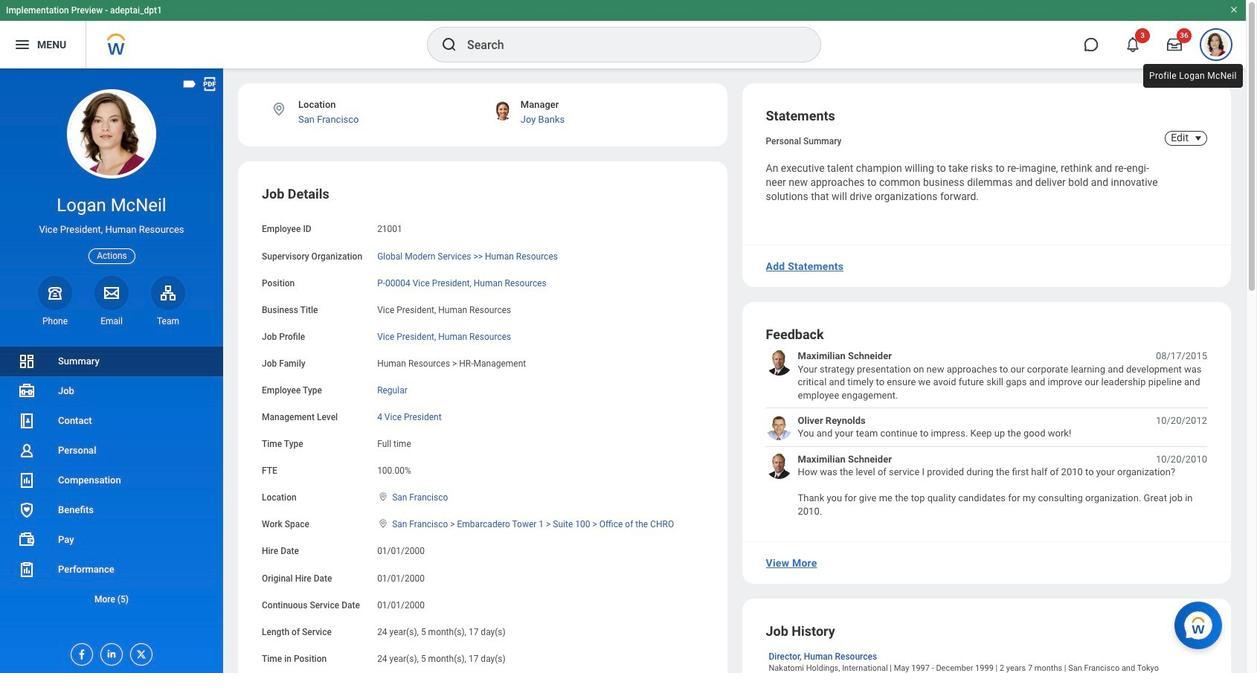 Task type: locate. For each thing, give the bounding box(es) containing it.
notifications large image
[[1126, 37, 1141, 52]]

facebook image
[[71, 644, 88, 661]]

employee's photo (maximilian schneider) image
[[766, 350, 792, 376], [766, 453, 792, 479]]

tag image
[[182, 76, 198, 92]]

profile logan mcneil image
[[1205, 33, 1228, 60]]

close environment banner image
[[1230, 5, 1239, 14]]

group
[[262, 186, 703, 673]]

benefits image
[[18, 501, 36, 519]]

tooltip
[[1141, 61, 1246, 91]]

0 horizontal spatial list
[[0, 347, 223, 615]]

0 vertical spatial employee's photo (maximilian schneider) image
[[766, 350, 792, 376]]

employee's photo (maximilian schneider) image up employee's photo (oliver reynolds)
[[766, 350, 792, 376]]

x image
[[131, 644, 147, 661]]

pay image
[[18, 531, 36, 549]]

contact image
[[18, 412, 36, 430]]

job image
[[18, 382, 36, 400]]

summary image
[[18, 353, 36, 371]]

list
[[0, 347, 223, 615], [766, 350, 1208, 518]]

1 horizontal spatial list
[[766, 350, 1208, 518]]

justify image
[[13, 36, 31, 54]]

phone logan mcneil element
[[38, 315, 72, 327]]

compensation image
[[18, 472, 36, 490]]

team logan mcneil element
[[151, 315, 185, 327]]

employee's photo (maximilian schneider) image down employee's photo (oliver reynolds)
[[766, 453, 792, 479]]

location image
[[271, 101, 287, 118], [377, 492, 389, 502], [377, 519, 389, 529]]

1 vertical spatial employee's photo (maximilian schneider) image
[[766, 453, 792, 479]]

banner
[[0, 0, 1246, 68]]

view printable version (pdf) image
[[202, 76, 218, 92]]

mail image
[[103, 284, 121, 302]]



Task type: vqa. For each thing, say whether or not it's contained in the screenshot.
bottommost location image
yes



Task type: describe. For each thing, give the bounding box(es) containing it.
phone image
[[45, 284, 65, 302]]

1 vertical spatial location image
[[377, 492, 389, 502]]

performance image
[[18, 561, 36, 579]]

employee's photo (oliver reynolds) image
[[766, 414, 792, 440]]

personal image
[[18, 442, 36, 460]]

inbox large image
[[1167, 37, 1182, 52]]

search image
[[440, 36, 458, 54]]

personal summary element
[[766, 133, 842, 147]]

email logan mcneil element
[[94, 315, 129, 327]]

1 employee's photo (maximilian schneider) image from the top
[[766, 350, 792, 376]]

caret down image
[[1190, 132, 1208, 144]]

navigation pane region
[[0, 68, 223, 673]]

2 vertical spatial location image
[[377, 519, 389, 529]]

0 vertical spatial location image
[[271, 101, 287, 118]]

full time element
[[377, 436, 411, 449]]

2 employee's photo (maximilian schneider) image from the top
[[766, 453, 792, 479]]

linkedin image
[[101, 644, 118, 660]]

view team image
[[159, 284, 177, 302]]



